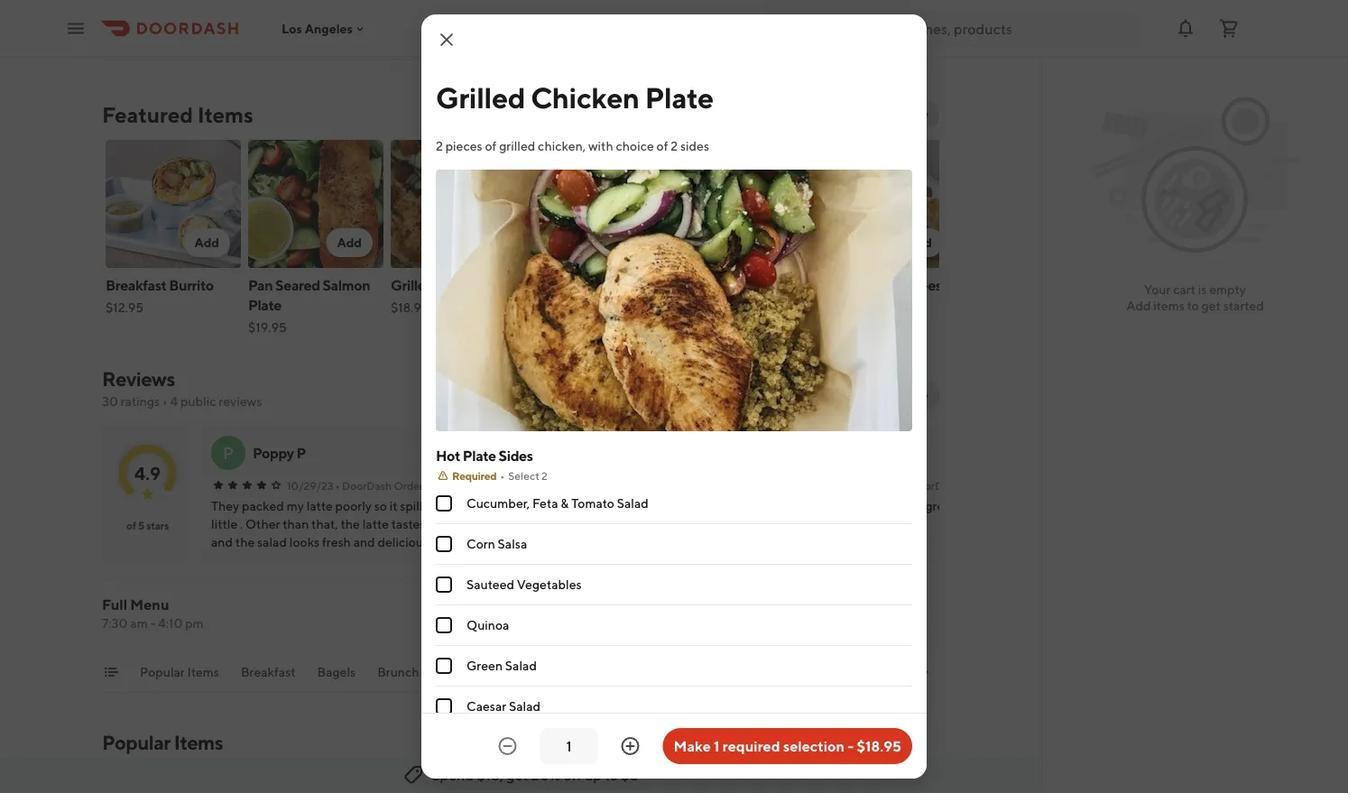 Task type: locate. For each thing, give the bounding box(es) containing it.
to right the "up"
[[605, 767, 619, 784]]

- right 'selection'
[[848, 738, 854, 755]]

add button up grilled chicken plate $18.95
[[469, 228, 516, 257]]

2 left "pieces"
[[436, 139, 443, 153]]

Caesar Salad checkbox
[[436, 699, 452, 715]]

0 horizontal spatial to
[[605, 767, 619, 784]]

get
[[1202, 298, 1222, 313], [507, 767, 529, 784]]

popular items button
[[140, 664, 219, 693]]

chicken up 2 pieces of grilled chicken, with choice of 2 sides at the top
[[531, 80, 640, 114]]

• inside reviews 30 ratings • 4 public reviews
[[162, 394, 168, 409]]

with
[[589, 139, 614, 153]]

1 horizontal spatial doordash
[[911, 479, 961, 492]]

1 horizontal spatial items
[[1154, 298, 1185, 313]]

add for bowl
[[765, 235, 790, 250]]

egg
[[862, 277, 888, 294]]

2 left sides
[[671, 139, 678, 153]]

items down the your
[[1154, 298, 1185, 313]]

grilled chicken plate dialog
[[422, 14, 927, 794]]

sides
[[499, 447, 533, 465]]

to inside your cart is empty add items to get started
[[1188, 298, 1200, 313]]

add button up burrito
[[184, 228, 230, 257]]

from
[[365, 758, 392, 773]]

sauteed
[[467, 577, 515, 592]]

breakfast bowl image
[[676, 140, 812, 268]]

2 right select
[[542, 470, 548, 482]]

2 horizontal spatial of
[[657, 139, 669, 153]]

2 vertical spatial items
[[174, 731, 223, 755]]

items down pm
[[187, 665, 219, 680]]

1 doordash from the left
[[342, 479, 392, 492]]

select
[[509, 470, 540, 482]]

breakfast burrito $12.95
[[106, 277, 214, 315]]

1 horizontal spatial 2
[[542, 470, 548, 482]]

2
[[436, 139, 443, 153], [671, 139, 678, 153], [542, 470, 548, 482]]

items up commonly
[[174, 731, 223, 755]]

make 1 required selection - $18.95
[[674, 738, 902, 755]]

1 horizontal spatial grilled
[[436, 80, 526, 114]]

0 horizontal spatial -
[[150, 616, 156, 631]]

plate down pan
[[248, 297, 282, 314]]

empty
[[1210, 282, 1247, 297]]

Item Search search field
[[680, 609, 925, 628]]

make
[[674, 738, 711, 755]]

- inside full menu 7:30 am - 4:10 pm
[[150, 616, 156, 631]]

breakfast
[[106, 277, 167, 294], [676, 277, 737, 294], [241, 665, 296, 680]]

grilled
[[436, 80, 526, 114], [391, 277, 434, 294]]

1 vertical spatial items
[[187, 665, 219, 680]]

• for • doordash review
[[904, 479, 909, 492]]

review
[[803, 389, 846, 404], [963, 479, 999, 492]]

1 horizontal spatial &
[[890, 277, 899, 294]]

$19.95
[[248, 320, 287, 335]]

1 vertical spatial to
[[605, 767, 619, 784]]

4 add button from the left
[[612, 228, 658, 257]]

doordash for review
[[911, 479, 961, 492]]

doordash left order
[[342, 479, 392, 492]]

0 vertical spatial review
[[803, 389, 846, 404]]

add button for chicken
[[469, 228, 516, 257]]

add button up bowl
[[754, 228, 801, 257]]

salad inside chicken avocado salad $17.95
[[534, 297, 569, 314]]

grilled for grilled chicken plate
[[436, 80, 526, 114]]

bacon
[[819, 277, 859, 294]]

1 vertical spatial popular
[[102, 731, 170, 755]]

0 horizontal spatial p
[[223, 443, 234, 463]]

commonly
[[157, 758, 217, 773]]

1 vertical spatial -
[[848, 738, 854, 755]]

to for up
[[605, 767, 619, 784]]

2 doordash from the left
[[911, 479, 961, 492]]

of left grilled
[[485, 139, 497, 153]]

toast
[[441, 665, 472, 680]]

seared
[[275, 277, 320, 294]]

0 vertical spatial get
[[1202, 298, 1222, 313]]

salad up panini
[[617, 496, 649, 511]]

1 vertical spatial $18.95
[[857, 738, 902, 755]]

popular for popular items the most commonly ordered items and dishes from this store
[[102, 731, 170, 755]]

started
[[1224, 298, 1265, 313]]

items inside popular items the most commonly ordered items and dishes from this store
[[174, 731, 223, 755]]

items right 'featured'
[[198, 102, 253, 127]]

0 vertical spatial items
[[1154, 298, 1185, 313]]

1 horizontal spatial get
[[1202, 298, 1222, 313]]

chicken avocado salad image
[[534, 140, 669, 268]]

popular up most
[[102, 731, 170, 755]]

bacon egg & cheese image
[[819, 140, 954, 268]]

plate inside grilled chicken plate $18.95
[[492, 277, 526, 294]]

selection
[[784, 738, 845, 755]]

grilled up "pieces"
[[436, 80, 526, 114]]

chicken inside grilled chicken plate $18.95
[[437, 277, 490, 294]]

breakfast left bagels
[[241, 665, 296, 680]]

items inside 'heading'
[[198, 102, 253, 127]]

& left tea
[[970, 665, 978, 680]]

0 horizontal spatial items
[[268, 758, 299, 773]]

add button up salmon
[[326, 228, 373, 257]]

spend
[[432, 767, 474, 784]]

decrease quantity by 1 image
[[497, 736, 519, 758]]

is
[[1199, 282, 1208, 297]]

of 5 stars
[[126, 519, 169, 532]]

items left and
[[268, 758, 299, 773]]

&
[[890, 277, 899, 294], [561, 496, 569, 511], [970, 665, 978, 680]]

2 vertical spatial &
[[970, 665, 978, 680]]

pieces
[[446, 139, 483, 153]]

tomato
[[572, 496, 615, 511]]

items for popular items the most commonly ordered items and dishes from this store
[[174, 731, 223, 755]]

scroll menu navigation right image
[[918, 665, 933, 680]]

• inside hot plate sides group
[[500, 470, 505, 482]]

items inside button
[[187, 665, 219, 680]]

coffee & tea
[[928, 665, 1001, 680]]

grilled right salmon
[[391, 277, 434, 294]]

this
[[394, 758, 415, 773]]

0 horizontal spatial breakfast
[[106, 277, 167, 294]]

breakfast for breakfast burrito
[[106, 277, 167, 294]]

bagels
[[317, 665, 356, 680]]

chicken caprese panini
[[497, 517, 629, 532]]

2 inside hot plate sides group
[[542, 470, 548, 482]]

your cart is empty add items to get started
[[1127, 282, 1265, 313]]

notification bell image
[[1176, 18, 1197, 39]]

5 add button from the left
[[754, 228, 801, 257]]

salad up $17.95
[[534, 297, 569, 314]]

breakfast inside breakfast burrito $12.95
[[106, 277, 167, 294]]

20%
[[531, 767, 561, 784]]

- right am
[[150, 616, 156, 631]]

items
[[198, 102, 253, 127], [187, 665, 219, 680], [174, 731, 223, 755]]

add button up avocado
[[612, 228, 658, 257]]

add button up cheese
[[897, 228, 944, 257]]

0 vertical spatial -
[[150, 616, 156, 631]]

0 horizontal spatial review
[[803, 389, 846, 404]]

chicken inside dialog
[[531, 80, 640, 114]]

breakfast bowl $14.95
[[676, 277, 772, 315]]

1 vertical spatial &
[[561, 496, 569, 511]]

brunch button
[[378, 664, 419, 693]]

1 vertical spatial grilled
[[391, 277, 434, 294]]

salad down salads button
[[509, 699, 541, 714]]

0 horizontal spatial &
[[561, 496, 569, 511]]

0 vertical spatial &
[[890, 277, 899, 294]]

of right the choice
[[657, 139, 669, 153]]

grilled inside dialog
[[436, 80, 526, 114]]

2 horizontal spatial 2
[[671, 139, 678, 153]]

get right the $15,
[[507, 767, 529, 784]]

sauteed vegetables
[[467, 577, 582, 592]]

1 horizontal spatial to
[[1188, 298, 1200, 313]]

items inside popular items the most commonly ordered items and dishes from this store
[[268, 758, 299, 773]]

los angeles button
[[282, 21, 367, 36]]

1 horizontal spatial $18.95
[[857, 738, 902, 755]]

plate up required
[[463, 447, 496, 465]]

salmon
[[323, 277, 370, 294]]

• for • doordash order
[[336, 479, 340, 492]]

breakfast inside breakfast bowl $14.95
[[676, 277, 737, 294]]

bagels button
[[317, 664, 356, 693]]

breakfast up $14.95
[[676, 277, 737, 294]]

4.9
[[134, 463, 161, 484]]

& inside hot plate sides group
[[561, 496, 569, 511]]

• for • select 2
[[500, 470, 505, 482]]

am
[[130, 616, 148, 631]]

2 add button from the left
[[326, 228, 373, 257]]

poppy p
[[253, 445, 306, 462]]

doordash
[[342, 479, 392, 492], [911, 479, 961, 492]]

breakfast button
[[241, 664, 296, 693]]

2 horizontal spatial &
[[970, 665, 978, 680]]

next image
[[918, 389, 933, 404]]

hot plate sides group
[[436, 446, 913, 794]]

0 horizontal spatial of
[[126, 519, 136, 532]]

featured items
[[102, 102, 253, 127]]

0 items, open order cart image
[[1219, 18, 1241, 39]]

chicken up $17.95
[[534, 277, 587, 294]]

•
[[162, 394, 168, 409], [500, 470, 505, 482], [336, 479, 340, 492], [904, 479, 909, 492]]

p left poppy in the left bottom of the page
[[223, 443, 234, 463]]

0 horizontal spatial grilled
[[391, 277, 434, 294]]

dishes
[[326, 758, 362, 773]]

grilled for grilled chicken plate $18.95
[[391, 277, 434, 294]]

1 horizontal spatial review
[[963, 479, 999, 492]]

toast button
[[441, 664, 472, 693]]

stars
[[146, 519, 169, 532]]

6 add button from the left
[[897, 228, 944, 257]]

add inside button
[[775, 389, 800, 404]]

grilled
[[499, 139, 536, 153]]

1
[[714, 738, 720, 755]]

chicken down grilled chicken plate image
[[437, 277, 490, 294]]

$10.95
[[819, 300, 859, 315]]

coffee & tea button
[[928, 664, 1001, 693]]

1 vertical spatial review
[[963, 479, 999, 492]]

popular down 4:10
[[140, 665, 185, 680]]

0 vertical spatial grilled
[[436, 80, 526, 114]]

reviews
[[219, 394, 262, 409]]

1 horizontal spatial p
[[297, 445, 306, 462]]

grilled inside grilled chicken plate $18.95
[[391, 277, 434, 294]]

- inside button
[[848, 738, 854, 755]]

- for $18.95
[[848, 738, 854, 755]]

0 horizontal spatial doordash
[[342, 479, 392, 492]]

2 horizontal spatial breakfast
[[676, 277, 737, 294]]

1 horizontal spatial -
[[848, 738, 854, 755]]

los angeles
[[282, 21, 353, 36]]

plate inside group
[[463, 447, 496, 465]]

add
[[194, 235, 219, 250], [337, 235, 362, 250], [480, 235, 505, 250], [622, 235, 647, 250], [765, 235, 790, 250], [908, 235, 933, 250], [1127, 298, 1152, 313], [775, 389, 800, 404]]

& for feta
[[561, 496, 569, 511]]

0 vertical spatial items
[[198, 102, 253, 127]]

popular
[[140, 665, 185, 680], [102, 731, 170, 755]]

add button
[[184, 228, 230, 257], [326, 228, 373, 257], [469, 228, 516, 257], [612, 228, 658, 257], [754, 228, 801, 257], [897, 228, 944, 257]]

$5
[[621, 767, 639, 784]]

0 vertical spatial to
[[1188, 298, 1200, 313]]

next button of carousel image
[[918, 107, 933, 122]]

doordash down next icon
[[911, 479, 961, 492]]

1 vertical spatial get
[[507, 767, 529, 784]]

salad
[[534, 297, 569, 314], [617, 496, 649, 511], [505, 659, 537, 674], [509, 699, 541, 714]]

to down cart
[[1188, 298, 1200, 313]]

popular for popular items
[[140, 665, 185, 680]]

30
[[102, 394, 118, 409]]

quinoa
[[467, 618, 510, 633]]

items for featured items
[[198, 102, 253, 127]]

• doordash order
[[336, 479, 424, 492]]

caesar salad
[[467, 699, 541, 714]]

& right egg
[[890, 277, 899, 294]]

p
[[223, 443, 234, 463], [297, 445, 306, 462]]

of left 5
[[126, 519, 136, 532]]

$18.95
[[391, 300, 429, 315], [857, 738, 902, 755]]

0 horizontal spatial $18.95
[[391, 300, 429, 315]]

breakfast up $12.95 on the left top of page
[[106, 277, 167, 294]]

tea
[[981, 665, 1001, 680]]

popular inside button
[[140, 665, 185, 680]]

add for seared
[[337, 235, 362, 250]]

chicken inside button
[[497, 517, 543, 532]]

3 add button from the left
[[469, 228, 516, 257]]

& inside bacon egg & cheese $10.95
[[890, 277, 899, 294]]

-
[[150, 616, 156, 631], [848, 738, 854, 755]]

1 add button from the left
[[184, 228, 230, 257]]

popular inside popular items the most commonly ordered items and dishes from this store
[[102, 731, 170, 755]]

chicken up salsa
[[497, 517, 543, 532]]

p right poppy in the left bottom of the page
[[297, 445, 306, 462]]

0 vertical spatial popular
[[140, 665, 185, 680]]

plate left chicken avocado salad $17.95
[[492, 277, 526, 294]]

1 vertical spatial items
[[268, 758, 299, 773]]

& right the feta
[[561, 496, 569, 511]]

0 vertical spatial $18.95
[[391, 300, 429, 315]]

increase quantity by 1 image
[[620, 736, 642, 758]]

get down is
[[1202, 298, 1222, 313]]



Task type: vqa. For each thing, say whether or not it's contained in the screenshot.
dash
no



Task type: describe. For each thing, give the bounding box(es) containing it.
breakfast burrito image
[[106, 140, 241, 268]]

most
[[126, 758, 155, 773]]

$18.95 inside button
[[857, 738, 902, 755]]

add button for avocado
[[612, 228, 658, 257]]

plate inside the pan seared salmon plate $19.95
[[248, 297, 282, 314]]

bacon egg & cheese $10.95
[[819, 277, 950, 315]]

corn salsa
[[467, 537, 528, 552]]

ratings
[[121, 394, 160, 409]]

popular items
[[140, 665, 219, 680]]

los
[[282, 21, 302, 36]]

grilled chicken plate $18.95
[[391, 277, 526, 315]]

sides
[[681, 139, 710, 153]]

vegetables
[[517, 577, 582, 592]]

chicken avocado salad $17.95
[[534, 277, 645, 335]]

feta
[[533, 496, 559, 511]]

4:10
[[158, 616, 183, 631]]

open menu image
[[65, 18, 87, 39]]

• select 2
[[500, 470, 548, 482]]

0 horizontal spatial 2
[[436, 139, 443, 153]]

featured
[[102, 102, 193, 127]]

c
[[508, 443, 520, 463]]

chicken caprese panini button
[[497, 516, 629, 534]]

add for chicken
[[480, 235, 505, 250]]

panini
[[594, 517, 629, 532]]

cart
[[1174, 282, 1196, 297]]

choice
[[616, 139, 654, 153]]

ordered
[[220, 758, 266, 773]]

pm
[[185, 616, 204, 631]]

salsa
[[498, 537, 528, 552]]

1 horizontal spatial of
[[485, 139, 497, 153]]

hot plate sides
[[436, 447, 533, 465]]

to for items
[[1188, 298, 1200, 313]]

$15,
[[477, 767, 504, 784]]

• doordash review
[[904, 479, 999, 492]]

poppy
[[253, 445, 294, 462]]

Cucumber, Feta & Tomato Salad checkbox
[[436, 496, 452, 512]]

add button for burrito
[[184, 228, 230, 257]]

items inside your cart is empty add items to get started
[[1154, 298, 1185, 313]]

0 horizontal spatial get
[[507, 767, 529, 784]]

4
[[170, 394, 178, 409]]

hot
[[436, 447, 461, 465]]

spend $15, get 20% off up to $5
[[432, 767, 639, 784]]

burrito
[[169, 277, 214, 294]]

breakfast for breakfast bowl
[[676, 277, 737, 294]]

Corn Salsa checkbox
[[436, 536, 452, 553]]

caesar
[[467, 699, 507, 714]]

2 pieces of grilled chicken, with choice of 2 sides
[[436, 139, 710, 153]]

public
[[181, 394, 216, 409]]

& for egg
[[890, 277, 899, 294]]

chicken,
[[538, 139, 586, 153]]

$12.95
[[106, 300, 144, 315]]

chicken inside chicken avocado salad $17.95
[[534, 277, 587, 294]]

grilled chicken plate image
[[391, 140, 526, 268]]

$18.95 inside grilled chicken plate $18.95
[[391, 300, 429, 315]]

Green Salad checkbox
[[436, 658, 452, 674]]

make 1 required selection - $18.95 button
[[663, 729, 913, 765]]

reviews link
[[102, 367, 175, 391]]

- for 4:10
[[150, 616, 156, 631]]

add button for bowl
[[754, 228, 801, 257]]

salads
[[493, 665, 531, 680]]

coffee
[[928, 665, 968, 680]]

plate up sides
[[645, 80, 714, 114]]

previous image
[[882, 389, 897, 404]]

$14.95
[[676, 300, 715, 315]]

add for burrito
[[194, 235, 219, 250]]

Current quantity is 1 number field
[[551, 737, 587, 757]]

corn
[[467, 537, 495, 552]]

close grilled chicken plate image
[[436, 29, 458, 51]]

full
[[102, 596, 127, 614]]

add review
[[775, 389, 846, 404]]

add for egg
[[908, 235, 933, 250]]

reviews
[[102, 367, 175, 391]]

add for avocado
[[622, 235, 647, 250]]

store
[[418, 758, 447, 773]]

up
[[585, 767, 602, 784]]

cucumber,
[[467, 496, 530, 511]]

cheese
[[902, 277, 950, 294]]

bowl
[[740, 277, 772, 294]]

$17.95
[[534, 320, 570, 335]]

required
[[452, 470, 497, 482]]

green salad
[[467, 659, 537, 674]]

salads button
[[493, 664, 531, 693]]

add button for seared
[[326, 228, 373, 257]]

full menu 7:30 am - 4:10 pm
[[102, 596, 204, 631]]

Quinoa checkbox
[[436, 618, 452, 634]]

10/29/23
[[287, 479, 334, 492]]

Sauteed Vegetables checkbox
[[436, 577, 452, 593]]

avocado
[[589, 277, 645, 294]]

& inside coffee & tea button
[[970, 665, 978, 680]]

pan seared salmon plate image
[[248, 140, 384, 268]]

grilled chicken plate
[[436, 80, 714, 114]]

doordash for order
[[342, 479, 392, 492]]

angeles
[[305, 21, 353, 36]]

add inside your cart is empty add items to get started
[[1127, 298, 1152, 313]]

items for popular items
[[187, 665, 219, 680]]

and
[[302, 758, 324, 773]]

salad right the 'green'
[[505, 659, 537, 674]]

off
[[564, 767, 582, 784]]

order
[[394, 479, 424, 492]]

7:30
[[102, 616, 128, 631]]

1 horizontal spatial breakfast
[[241, 665, 296, 680]]

review inside button
[[803, 389, 846, 404]]

required
[[723, 738, 781, 755]]

get inside your cart is empty add items to get started
[[1202, 298, 1222, 313]]

5
[[138, 519, 144, 532]]

popular items the most commonly ordered items and dishes from this store
[[102, 731, 447, 773]]

add button for egg
[[897, 228, 944, 257]]

brunch
[[378, 665, 419, 680]]

add review button
[[765, 382, 857, 411]]

caprese
[[545, 517, 592, 532]]

the
[[102, 758, 124, 773]]

featured items heading
[[102, 100, 253, 129]]



